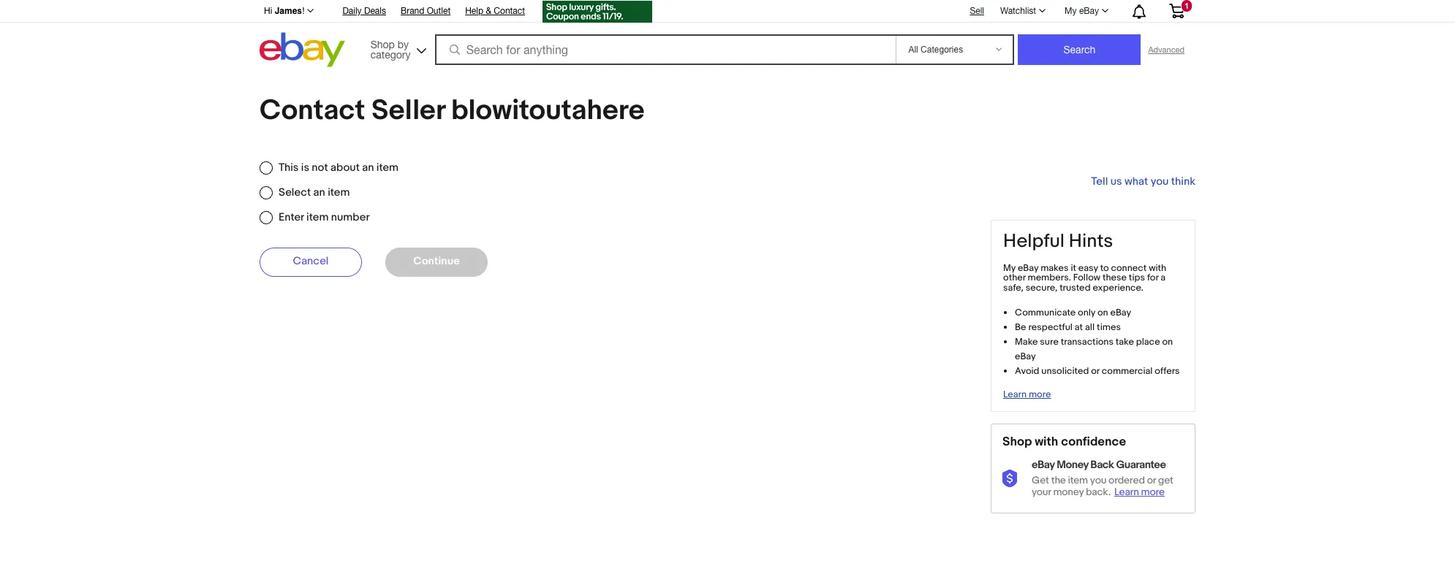 Task type: vqa. For each thing, say whether or not it's contained in the screenshot.
Magazines
no



Task type: describe. For each thing, give the bounding box(es) containing it.
item right "about"
[[376, 161, 399, 175]]

daily deals link
[[343, 4, 386, 20]]

my ebay
[[1065, 6, 1099, 16]]

get the item you ordered or get your money back.
[[1032, 475, 1173, 499]]

more for top learn more link
[[1029, 389, 1051, 401]]

hi james !
[[264, 6, 304, 16]]

the
[[1051, 475, 1066, 487]]

get
[[1032, 475, 1049, 487]]

this is not about an item
[[279, 161, 399, 175]]

helpful hints
[[1003, 230, 1113, 253]]

at
[[1075, 322, 1083, 333]]

money
[[1057, 459, 1088, 473]]

communicate
[[1015, 307, 1076, 319]]

with details__icon image
[[1003, 470, 1020, 487]]

ebay inside "link"
[[1079, 6, 1099, 16]]

offers
[[1155, 366, 1180, 377]]

your
[[1032, 486, 1051, 499]]

get the coupon image
[[543, 1, 652, 23]]

shop by category
[[371, 38, 411, 60]]

contact seller blowitoutahere
[[260, 94, 645, 128]]

0 vertical spatial learn more link
[[1003, 389, 1051, 401]]

tell us what you think link
[[1091, 175, 1196, 189]]

money
[[1053, 486, 1084, 499]]

item down select an item
[[306, 211, 329, 224]]

0 horizontal spatial contact
[[260, 94, 365, 128]]

ebay up 'get'
[[1032, 459, 1055, 473]]

learn more for top learn more link
[[1003, 389, 1051, 401]]

shop with confidence
[[1003, 435, 1126, 450]]

help & contact
[[465, 6, 525, 16]]

ebay up "times"
[[1110, 307, 1131, 319]]

Search for anything text field
[[437, 36, 893, 64]]

continue
[[413, 254, 460, 268]]

secure,
[[1026, 282, 1058, 294]]

avoid
[[1015, 366, 1039, 377]]

commercial
[[1102, 366, 1153, 377]]

you for ordered
[[1090, 475, 1107, 487]]

it
[[1071, 262, 1076, 274]]

back
[[1091, 459, 1114, 473]]

shop by category banner
[[256, 0, 1196, 71]]

my for my ebay makes it easy to connect with other members. follow these tips for a safe, secure, trusted experience.
[[1003, 262, 1016, 274]]

cancel link
[[260, 248, 362, 277]]

confidence
[[1061, 435, 1126, 450]]

only
[[1078, 307, 1095, 319]]

contact inside help & contact 'link'
[[494, 6, 525, 16]]

my ebay makes it easy to connect with other members. follow these tips for a safe, secure, trusted experience.
[[1003, 262, 1166, 294]]

what
[[1125, 175, 1148, 189]]

is
[[301, 161, 309, 175]]

brand
[[401, 6, 424, 16]]

enter item number
[[279, 211, 370, 224]]

none submit inside the shop by category 'banner'
[[1018, 34, 1141, 65]]

number
[[331, 211, 370, 224]]

continue link
[[385, 248, 488, 277]]

select
[[279, 186, 311, 200]]

blowitoutahere
[[451, 94, 645, 128]]

1 vertical spatial with
[[1035, 435, 1058, 450]]

connect
[[1111, 262, 1147, 274]]

shop by category button
[[364, 33, 430, 64]]

1 horizontal spatial learn more link
[[1114, 486, 1168, 499]]

&
[[486, 6, 491, 16]]

more for the right learn more link
[[1141, 486, 1165, 499]]

daily deals
[[343, 6, 386, 16]]

hi
[[264, 6, 272, 16]]

for
[[1147, 272, 1159, 284]]

item inside the get the item you ordered or get your money back.
[[1068, 475, 1088, 487]]

make
[[1015, 336, 1038, 348]]

shop for shop by category
[[371, 38, 395, 50]]

learn more for the right learn more link
[[1114, 486, 1165, 499]]

ebay money back guarantee
[[1032, 459, 1166, 473]]

1 vertical spatial an
[[313, 186, 325, 200]]

sure
[[1040, 336, 1059, 348]]



Task type: locate. For each thing, give the bounding box(es) containing it.
us
[[1111, 175, 1122, 189]]

shop up "with details__icon"
[[1003, 435, 1032, 450]]

!
[[302, 6, 304, 16]]

help
[[465, 6, 483, 16]]

1 horizontal spatial with
[[1149, 262, 1166, 274]]

all
[[1085, 322, 1095, 333]]

learn more down guarantee
[[1114, 486, 1165, 499]]

to
[[1100, 262, 1109, 274]]

0 vertical spatial or
[[1091, 366, 1100, 377]]

advanced
[[1148, 45, 1185, 54]]

my ebay link
[[1057, 2, 1115, 20]]

members.
[[1028, 272, 1071, 284]]

back.
[[1086, 486, 1111, 499]]

with right tips
[[1149, 262, 1166, 274]]

or inside the get the item you ordered or get your money back.
[[1147, 475, 1156, 487]]

respectful
[[1028, 322, 1073, 333]]

1 vertical spatial learn
[[1114, 486, 1139, 499]]

0 vertical spatial shop
[[371, 38, 395, 50]]

1 vertical spatial learn more
[[1114, 486, 1165, 499]]

or right unsolicited
[[1091, 366, 1100, 377]]

account navigation
[[256, 0, 1196, 25]]

1 vertical spatial learn more link
[[1114, 486, 1168, 499]]

1
[[1185, 1, 1189, 10]]

category
[[371, 49, 411, 60]]

1 horizontal spatial on
[[1162, 336, 1173, 348]]

0 horizontal spatial shop
[[371, 38, 395, 50]]

ordered
[[1109, 475, 1145, 487]]

0 vertical spatial learn
[[1003, 389, 1027, 401]]

transactions
[[1061, 336, 1114, 348]]

an right "about"
[[362, 161, 374, 175]]

learn more link
[[1003, 389, 1051, 401], [1114, 486, 1168, 499]]

guarantee
[[1116, 459, 1166, 473]]

item down "this is not about an item"
[[328, 186, 350, 200]]

learn more
[[1003, 389, 1051, 401], [1114, 486, 1165, 499]]

shop for shop with confidence
[[1003, 435, 1032, 450]]

0 vertical spatial more
[[1029, 389, 1051, 401]]

learn more link down avoid
[[1003, 389, 1051, 401]]

hints
[[1069, 230, 1113, 253]]

learn down avoid
[[1003, 389, 1027, 401]]

ebay down make
[[1015, 351, 1036, 363]]

sell link
[[963, 6, 991, 16]]

ebay
[[1079, 6, 1099, 16], [1018, 262, 1039, 274], [1110, 307, 1131, 319], [1015, 351, 1036, 363], [1032, 459, 1055, 473]]

an
[[362, 161, 374, 175], [313, 186, 325, 200]]

my right watchlist link
[[1065, 6, 1077, 16]]

you
[[1151, 175, 1169, 189], [1090, 475, 1107, 487]]

0 vertical spatial learn more
[[1003, 389, 1051, 401]]

experience.
[[1093, 282, 1144, 294]]

0 horizontal spatial an
[[313, 186, 325, 200]]

my inside 'my ebay makes it easy to connect with other members. follow these tips for a safe, secure, trusted experience.'
[[1003, 262, 1016, 274]]

1 horizontal spatial you
[[1151, 175, 1169, 189]]

or left get
[[1147, 475, 1156, 487]]

tell
[[1091, 175, 1108, 189]]

1 horizontal spatial learn more
[[1114, 486, 1165, 499]]

0 vertical spatial contact
[[494, 6, 525, 16]]

item down money at the right bottom of the page
[[1068, 475, 1088, 487]]

a
[[1161, 272, 1166, 284]]

be
[[1015, 322, 1026, 333]]

not
[[312, 161, 328, 175]]

ebay right watchlist link
[[1079, 6, 1099, 16]]

item
[[376, 161, 399, 175], [328, 186, 350, 200], [306, 211, 329, 224], [1068, 475, 1088, 487]]

select an item
[[279, 186, 350, 200]]

help & contact link
[[465, 4, 525, 20]]

0 horizontal spatial with
[[1035, 435, 1058, 450]]

brand outlet link
[[401, 4, 451, 20]]

place
[[1136, 336, 1160, 348]]

get
[[1158, 475, 1173, 487]]

1 horizontal spatial or
[[1147, 475, 1156, 487]]

on right place
[[1162, 336, 1173, 348]]

safe,
[[1003, 282, 1024, 294]]

advanced link
[[1141, 35, 1192, 64]]

you down 'ebay money back guarantee'
[[1090, 475, 1107, 487]]

times
[[1097, 322, 1121, 333]]

0 horizontal spatial learn more link
[[1003, 389, 1051, 401]]

contact right &
[[494, 6, 525, 16]]

or
[[1091, 366, 1100, 377], [1147, 475, 1156, 487]]

0 vertical spatial you
[[1151, 175, 1169, 189]]

1 horizontal spatial shop
[[1003, 435, 1032, 450]]

shop inside the shop by category
[[371, 38, 395, 50]]

1 link
[[1160, 0, 1193, 21]]

1 vertical spatial shop
[[1003, 435, 1032, 450]]

this
[[279, 161, 299, 175]]

0 horizontal spatial more
[[1029, 389, 1051, 401]]

an right select
[[313, 186, 325, 200]]

learn more link down guarantee
[[1114, 486, 1168, 499]]

ebay inside 'my ebay makes it easy to connect with other members. follow these tips for a safe, secure, trusted experience.'
[[1018, 262, 1039, 274]]

makes
[[1041, 262, 1069, 274]]

deals
[[364, 6, 386, 16]]

more
[[1029, 389, 1051, 401], [1141, 486, 1165, 499]]

learn right back.
[[1114, 486, 1139, 499]]

communicate only on ebay be respectful at all times make sure transactions take place on ebay avoid unsolicited or commercial offers
[[1015, 307, 1180, 377]]

learn more down avoid
[[1003, 389, 1051, 401]]

follow
[[1073, 272, 1101, 284]]

brand outlet
[[401, 6, 451, 16]]

1 vertical spatial more
[[1141, 486, 1165, 499]]

shop left by
[[371, 38, 395, 50]]

about
[[331, 161, 360, 175]]

think
[[1171, 175, 1196, 189]]

my inside "link"
[[1065, 6, 1077, 16]]

1 horizontal spatial my
[[1065, 6, 1077, 16]]

easy
[[1078, 262, 1098, 274]]

by
[[398, 38, 409, 50]]

you for think
[[1151, 175, 1169, 189]]

unsolicited
[[1042, 366, 1089, 377]]

0 horizontal spatial or
[[1091, 366, 1100, 377]]

learn for the right learn more link
[[1114, 486, 1139, 499]]

0 horizontal spatial learn
[[1003, 389, 1027, 401]]

my
[[1065, 6, 1077, 16], [1003, 262, 1016, 274]]

0 vertical spatial an
[[362, 161, 374, 175]]

enter
[[279, 211, 304, 224]]

trusted
[[1060, 282, 1091, 294]]

sell
[[970, 6, 984, 16]]

with inside 'my ebay makes it easy to connect with other members. follow these tips for a safe, secure, trusted experience.'
[[1149, 262, 1166, 274]]

james
[[275, 6, 302, 16]]

more down guarantee
[[1141, 486, 1165, 499]]

outlet
[[427, 6, 451, 16]]

learn
[[1003, 389, 1027, 401], [1114, 486, 1139, 499]]

ebay up secure,
[[1018, 262, 1039, 274]]

0 vertical spatial with
[[1149, 262, 1166, 274]]

contact
[[494, 6, 525, 16], [260, 94, 365, 128]]

you inside the get the item you ordered or get your money back.
[[1090, 475, 1107, 487]]

helpful
[[1003, 230, 1065, 253]]

with
[[1149, 262, 1166, 274], [1035, 435, 1058, 450]]

watchlist
[[1000, 6, 1036, 16]]

you right what
[[1151, 175, 1169, 189]]

more down avoid
[[1029, 389, 1051, 401]]

other
[[1003, 272, 1026, 284]]

0 horizontal spatial you
[[1090, 475, 1107, 487]]

my for my ebay
[[1065, 6, 1077, 16]]

on up "times"
[[1098, 307, 1108, 319]]

my up safe, on the right of the page
[[1003, 262, 1016, 274]]

or inside communicate only on ebay be respectful at all times make sure transactions take place on ebay avoid unsolicited or commercial offers
[[1091, 366, 1100, 377]]

1 horizontal spatial contact
[[494, 6, 525, 16]]

0 horizontal spatial learn more
[[1003, 389, 1051, 401]]

None submit
[[1018, 34, 1141, 65]]

0 vertical spatial my
[[1065, 6, 1077, 16]]

0 horizontal spatial my
[[1003, 262, 1016, 274]]

1 vertical spatial my
[[1003, 262, 1016, 274]]

tell us what you think
[[1091, 175, 1196, 189]]

seller
[[371, 94, 445, 128]]

1 horizontal spatial learn
[[1114, 486, 1139, 499]]

1 vertical spatial you
[[1090, 475, 1107, 487]]

1 vertical spatial contact
[[260, 94, 365, 128]]

1 vertical spatial on
[[1162, 336, 1173, 348]]

0 horizontal spatial on
[[1098, 307, 1108, 319]]

take
[[1116, 336, 1134, 348]]

0 vertical spatial on
[[1098, 307, 1108, 319]]

with up money at the right bottom of the page
[[1035, 435, 1058, 450]]

tips
[[1129, 272, 1145, 284]]

daily
[[343, 6, 362, 16]]

learn for top learn more link
[[1003, 389, 1027, 401]]

1 horizontal spatial more
[[1141, 486, 1165, 499]]

cancel
[[293, 254, 329, 268]]

1 horizontal spatial an
[[362, 161, 374, 175]]

1 vertical spatial or
[[1147, 475, 1156, 487]]

these
[[1103, 272, 1127, 284]]

contact up is
[[260, 94, 365, 128]]



